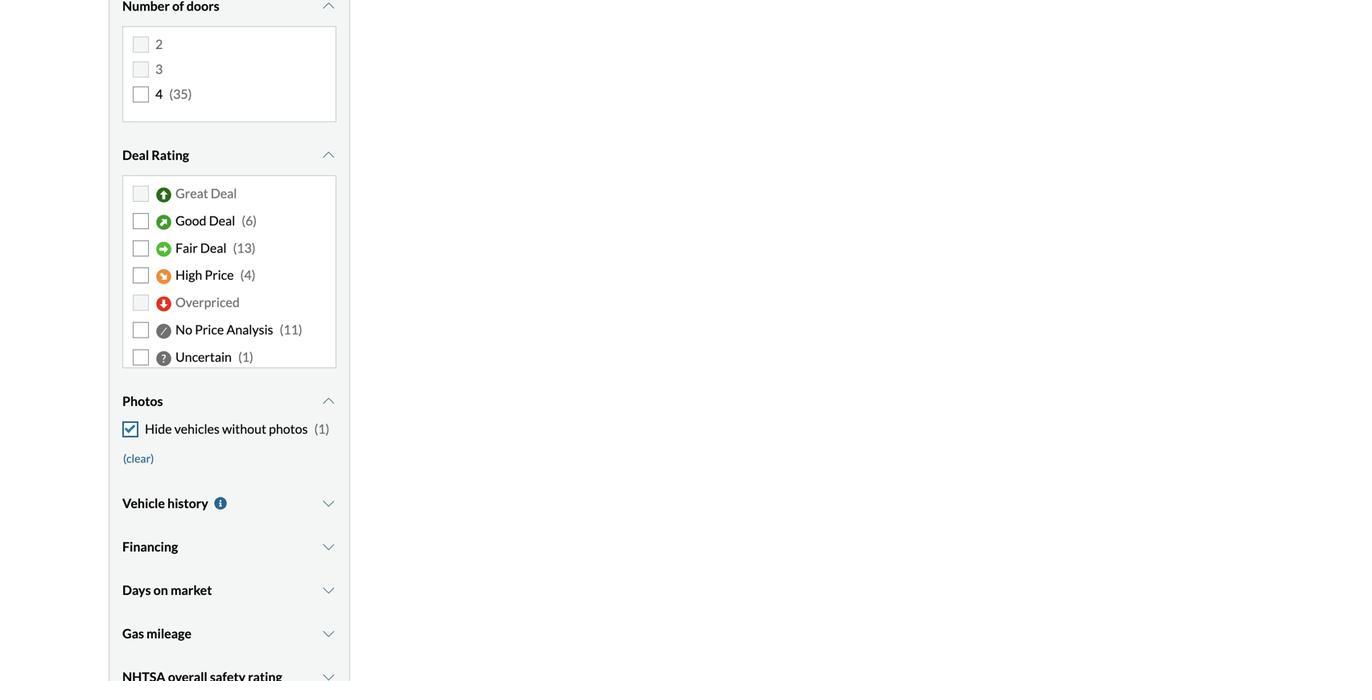 Task type: vqa. For each thing, say whether or not it's contained in the screenshot.
'1 View' link
no



Task type: describe. For each thing, give the bounding box(es) containing it.
mileage
[[146, 626, 191, 642]]

deal for fair
[[200, 240, 227, 256]]

1 horizontal spatial (1)
[[314, 421, 329, 437]]

market
[[171, 583, 212, 598]]

fair
[[175, 240, 198, 256]]

deal rating
[[122, 147, 189, 163]]

hide
[[145, 421, 172, 437]]

photos
[[122, 393, 163, 409]]

days
[[122, 583, 151, 598]]

good
[[175, 213, 206, 228]]

chevron down image inside vehicle history dropdown button
[[321, 497, 336, 510]]

(11)
[[280, 322, 302, 338]]

high price (4)
[[175, 267, 255, 283]]

rating
[[152, 147, 189, 163]]

chevron down image for days on market
[[321, 584, 336, 597]]

chevron down image for photos
[[321, 395, 336, 408]]

(clear) button
[[122, 447, 155, 471]]

analysis
[[226, 322, 273, 338]]

days on market button
[[122, 571, 336, 611]]

vehicle history
[[122, 496, 208, 512]]

vehicles
[[174, 421, 220, 437]]

deal for good
[[209, 213, 235, 228]]

great deal
[[175, 185, 237, 201]]

deal for great
[[211, 185, 237, 201]]

no
[[175, 322, 192, 338]]

info circle image
[[212, 497, 228, 510]]

gas mileage button
[[122, 614, 336, 654]]

price for no
[[195, 322, 224, 338]]

(6)
[[242, 213, 257, 228]]

uncertain
[[175, 349, 232, 365]]

without
[[222, 421, 266, 437]]

history
[[167, 496, 208, 512]]

uncertain (1)
[[175, 349, 253, 365]]

gas mileage
[[122, 626, 191, 642]]

(clear)
[[123, 452, 154, 466]]

vehicle history button
[[122, 484, 336, 524]]

0 horizontal spatial (1)
[[238, 349, 253, 365]]

2
[[155, 36, 163, 52]]

deal rating button
[[122, 135, 336, 175]]

(35)
[[169, 86, 192, 102]]

1 chevron down image from the top
[[321, 0, 336, 12]]

on
[[153, 583, 168, 598]]



Task type: locate. For each thing, give the bounding box(es) containing it.
chevron down image
[[321, 395, 336, 408], [321, 497, 336, 510], [321, 541, 336, 554], [321, 584, 336, 597]]

deal inside dropdown button
[[122, 147, 149, 163]]

financing
[[122, 539, 178, 555]]

1 vertical spatial price
[[195, 322, 224, 338]]

price for high
[[205, 267, 234, 283]]

photos button
[[122, 381, 336, 422]]

deal left the rating
[[122, 147, 149, 163]]

chevron down image inside photos dropdown button
[[321, 395, 336, 408]]

1 vertical spatial (1)
[[314, 421, 329, 437]]

2 chevron down image from the top
[[321, 149, 336, 162]]

photos
[[269, 421, 308, 437]]

no price analysis (11)
[[175, 322, 302, 338]]

deal left (6)
[[209, 213, 235, 228]]

price
[[205, 267, 234, 283], [195, 322, 224, 338]]

(1) right photos
[[314, 421, 329, 437]]

vehicle
[[122, 496, 165, 512]]

3
[[155, 61, 163, 77]]

2 chevron down image from the top
[[321, 497, 336, 510]]

(13)
[[233, 240, 256, 256]]

deal up good deal (6)
[[211, 185, 237, 201]]

chevron down image for financing
[[321, 541, 336, 554]]

great
[[175, 185, 208, 201]]

chevron down image inside deal rating dropdown button
[[321, 149, 336, 162]]

fair deal (13)
[[175, 240, 256, 256]]

3 chevron down image from the top
[[321, 628, 336, 641]]

1 chevron down image from the top
[[321, 395, 336, 408]]

(1) down the analysis
[[238, 349, 253, 365]]

(4)
[[240, 267, 255, 283]]

0 vertical spatial price
[[205, 267, 234, 283]]

days on market
[[122, 583, 212, 598]]

2 3 4 (35)
[[155, 36, 192, 102]]

chevron down image
[[321, 0, 336, 12], [321, 149, 336, 162], [321, 628, 336, 641], [321, 671, 336, 682]]

good deal (6)
[[175, 213, 257, 228]]

financing button
[[122, 527, 336, 567]]

overpriced
[[175, 295, 240, 310]]

4 chevron down image from the top
[[321, 584, 336, 597]]

price right no
[[195, 322, 224, 338]]

hide vehicles without photos (1)
[[145, 421, 329, 437]]

4 chevron down image from the top
[[321, 671, 336, 682]]

0 vertical spatial (1)
[[238, 349, 253, 365]]

3 chevron down image from the top
[[321, 541, 336, 554]]

chevron down image inside financing dropdown button
[[321, 541, 336, 554]]

price down fair deal (13)
[[205, 267, 234, 283]]

chevron down image inside gas mileage dropdown button
[[321, 628, 336, 641]]

deal
[[122, 147, 149, 163], [211, 185, 237, 201], [209, 213, 235, 228], [200, 240, 227, 256]]

gas
[[122, 626, 144, 642]]

chevron down image inside days on market dropdown button
[[321, 584, 336, 597]]

4
[[155, 86, 163, 102]]

(1)
[[238, 349, 253, 365], [314, 421, 329, 437]]

deal right the fair
[[200, 240, 227, 256]]

high
[[175, 267, 202, 283]]



